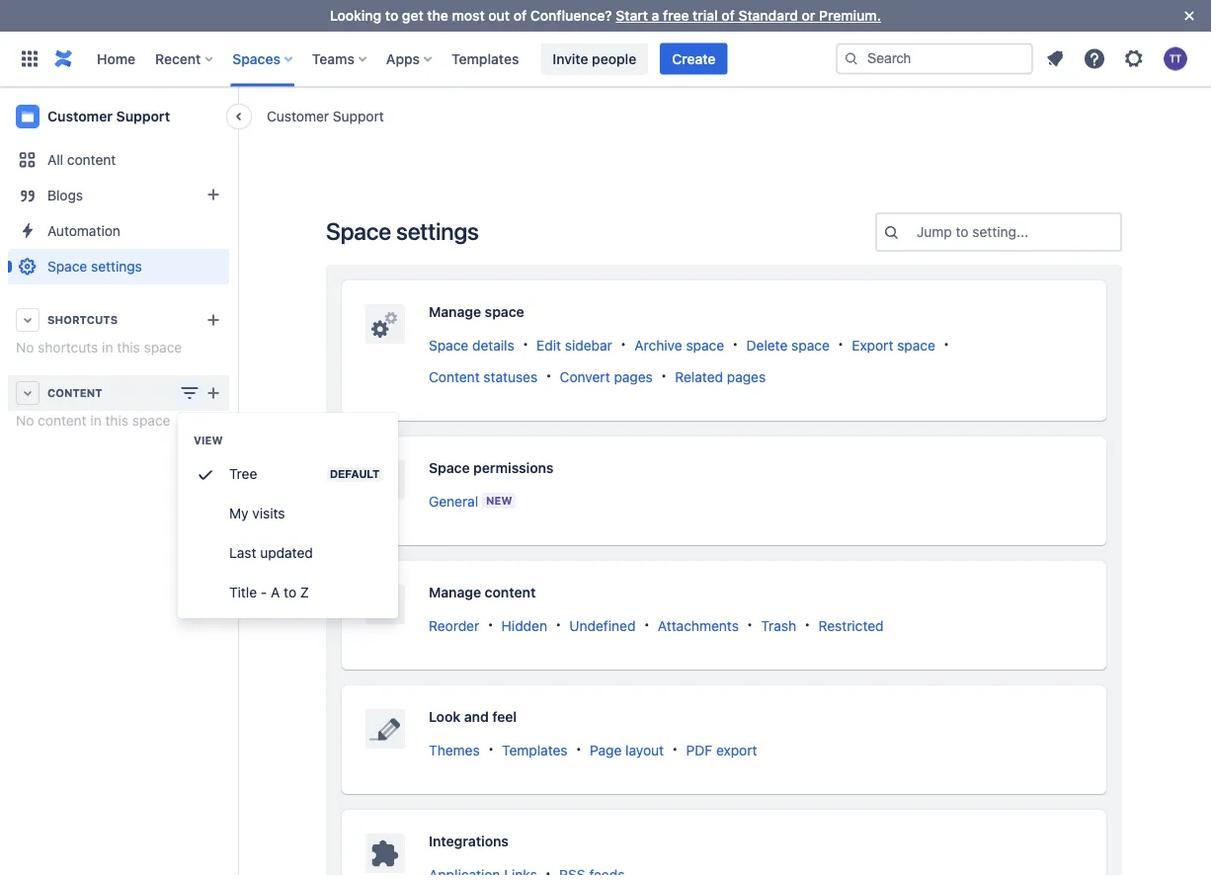 Task type: describe. For each thing, give the bounding box(es) containing it.
customer support inside 'space' element
[[47, 108, 170, 125]]

automation
[[47, 223, 121, 239]]

space down the 'content' dropdown button
[[132, 413, 171, 429]]

feel
[[493, 709, 517, 726]]

last updated button
[[178, 534, 398, 573]]

delete space link
[[747, 337, 830, 353]]

edit sidebar link
[[537, 337, 613, 353]]

teams
[[312, 50, 355, 67]]

your profile and preferences image
[[1164, 47, 1188, 71]]

create link
[[661, 43, 728, 75]]

space for manage space
[[485, 304, 525, 320]]

home link
[[91, 43, 141, 75]]

edit sidebar
[[537, 337, 613, 353]]

reorder
[[429, 618, 480, 634]]

home
[[97, 50, 136, 67]]

get
[[402, 7, 424, 24]]

help icon image
[[1083, 47, 1107, 71]]

pdf export link
[[687, 742, 758, 758]]

space for export space
[[898, 337, 936, 353]]

attachments link
[[658, 618, 739, 634]]

attachments
[[658, 618, 739, 634]]

all content
[[47, 152, 116, 168]]

close image
[[1178, 4, 1202, 28]]

banner containing home
[[0, 31, 1212, 87]]

spaces
[[233, 50, 281, 67]]

all content link
[[8, 142, 229, 178]]

this for shortcuts
[[117, 340, 140, 356]]

create a page image
[[202, 382, 225, 405]]

to for looking
[[385, 7, 399, 24]]

space details
[[429, 337, 515, 353]]

convert
[[560, 369, 611, 385]]

delete
[[747, 337, 788, 353]]

1 horizontal spatial settings
[[396, 217, 479, 245]]

pdf
[[687, 742, 713, 758]]

content statuses
[[429, 369, 538, 385]]

themes link
[[429, 742, 480, 758]]

details
[[473, 337, 515, 353]]

0 horizontal spatial customer support link
[[8, 97, 229, 136]]

delete space
[[747, 337, 830, 353]]

title - a to z button
[[178, 573, 398, 613]]

reorder link
[[429, 618, 480, 634]]

content for all
[[67, 152, 116, 168]]

archive
[[635, 337, 683, 353]]

trash
[[762, 618, 797, 634]]

trial
[[693, 7, 718, 24]]

in for shortcuts
[[102, 340, 113, 356]]

statuses
[[484, 369, 538, 385]]

to for jump
[[956, 224, 969, 240]]

tree
[[229, 466, 257, 482]]

page layout
[[590, 742, 664, 758]]

space settings link
[[8, 249, 229, 285]]

blogs
[[47, 187, 83, 204]]

content statuses link
[[429, 369, 538, 385]]

this for content
[[105, 413, 129, 429]]

invite people
[[553, 50, 637, 67]]

all
[[47, 152, 63, 168]]

search image
[[844, 51, 860, 67]]

content for content statuses
[[429, 369, 480, 385]]

settings icon image
[[1123, 47, 1147, 71]]

1 support from the left
[[333, 108, 384, 124]]

or
[[802, 7, 816, 24]]

general link
[[429, 493, 479, 509]]

jump
[[917, 224, 953, 240]]

restricted link
[[819, 618, 884, 634]]

standard
[[739, 7, 799, 24]]

new
[[486, 495, 513, 508]]

invite
[[553, 50, 589, 67]]

shortcuts button
[[8, 302, 229, 338]]

export space link
[[852, 337, 936, 353]]

general new
[[429, 493, 513, 509]]

content button
[[8, 376, 229, 411]]

pages for convert pages
[[614, 369, 653, 385]]

apps button
[[380, 43, 440, 75]]

my visits button
[[178, 494, 398, 534]]

no for no content in this space
[[16, 413, 34, 429]]

spaces button
[[227, 43, 300, 75]]

trash link
[[762, 618, 797, 634]]

related pages
[[675, 369, 766, 385]]

related
[[675, 369, 724, 385]]

edit
[[537, 337, 562, 353]]

space settings inside 'space' element
[[47, 258, 142, 275]]

undefined link
[[570, 618, 636, 634]]

shortcuts
[[47, 314, 118, 327]]

my visits
[[229, 506, 285, 522]]

1 customer support from the left
[[267, 108, 384, 124]]

no shortcuts in this space
[[16, 340, 182, 356]]

no content in this space
[[16, 413, 171, 429]]

manage content
[[429, 585, 536, 601]]

and
[[464, 709, 489, 726]]

blogs link
[[8, 178, 229, 214]]

to inside button
[[284, 585, 297, 601]]

notification icon image
[[1044, 47, 1068, 71]]



Task type: vqa. For each thing, say whether or not it's contained in the screenshot.
Product
no



Task type: locate. For each thing, give the bounding box(es) containing it.
manage up space details link
[[429, 304, 482, 320]]

1 horizontal spatial content
[[429, 369, 480, 385]]

page layout link
[[590, 742, 664, 758]]

0 vertical spatial content
[[429, 369, 480, 385]]

manage for manage content
[[429, 585, 482, 601]]

recent button
[[149, 43, 221, 75]]

of right trial
[[722, 7, 735, 24]]

z
[[300, 585, 309, 601]]

2 pages from the left
[[727, 369, 766, 385]]

confluence image
[[51, 47, 75, 71]]

default
[[330, 468, 380, 481]]

1 vertical spatial content
[[38, 413, 87, 429]]

customer support up all content link at the left of page
[[47, 108, 170, 125]]

1 horizontal spatial space settings
[[326, 217, 479, 245]]

1 horizontal spatial customer support link
[[267, 106, 384, 126]]

people
[[592, 50, 637, 67]]

this down 'shortcuts' dropdown button
[[117, 340, 140, 356]]

0 vertical spatial settings
[[396, 217, 479, 245]]

templates link down out
[[446, 43, 525, 75]]

convert pages
[[560, 369, 653, 385]]

layout
[[626, 742, 664, 758]]

space details link
[[429, 337, 515, 353]]

1 vertical spatial to
[[956, 224, 969, 240]]

teams button
[[306, 43, 375, 75]]

in
[[102, 340, 113, 356], [90, 413, 102, 429]]

2 of from the left
[[722, 7, 735, 24]]

space down 'shortcuts' dropdown button
[[144, 340, 182, 356]]

this down the 'content' dropdown button
[[105, 413, 129, 429]]

0 horizontal spatial customer support
[[47, 108, 170, 125]]

1 vertical spatial templates
[[502, 742, 568, 758]]

banner
[[0, 31, 1212, 87]]

shortcuts
[[38, 340, 98, 356]]

0 vertical spatial this
[[117, 340, 140, 356]]

0 vertical spatial templates
[[452, 50, 519, 67]]

0 horizontal spatial of
[[514, 7, 527, 24]]

templates link inside global element
[[446, 43, 525, 75]]

look and feel
[[429, 709, 517, 726]]

2 support from the left
[[116, 108, 170, 125]]

export
[[852, 337, 894, 353]]

1 horizontal spatial customer support
[[267, 108, 384, 124]]

space
[[326, 217, 391, 245], [47, 258, 87, 275], [429, 337, 469, 353], [429, 460, 470, 476]]

integrations
[[429, 834, 509, 850]]

pages down the archive
[[614, 369, 653, 385]]

1 customer from the left
[[267, 108, 329, 124]]

look
[[429, 709, 461, 726]]

1 vertical spatial manage
[[429, 585, 482, 601]]

confluence image
[[51, 47, 75, 71]]

2 vertical spatial to
[[284, 585, 297, 601]]

change view image
[[178, 382, 202, 405]]

space up related
[[686, 337, 725, 353]]

no
[[16, 340, 34, 356], [16, 413, 34, 429]]

2 vertical spatial content
[[485, 585, 536, 601]]

2 customer from the left
[[47, 108, 113, 125]]

content inside dropdown button
[[47, 387, 102, 400]]

templates link down feel
[[502, 742, 568, 758]]

1 manage from the top
[[429, 304, 482, 320]]

customer support link up all content link at the left of page
[[8, 97, 229, 136]]

archive space link
[[635, 337, 725, 353]]

visits
[[252, 506, 285, 522]]

undefined
[[570, 618, 636, 634]]

title - a to z
[[229, 585, 309, 601]]

automation link
[[8, 214, 229, 249]]

1 horizontal spatial support
[[333, 108, 384, 124]]

space for delete space
[[792, 337, 830, 353]]

templates for templates link inside the global element
[[452, 50, 519, 67]]

0 vertical spatial content
[[67, 152, 116, 168]]

space permissions
[[429, 460, 554, 476]]

to left the get
[[385, 7, 399, 24]]

2 manage from the top
[[429, 585, 482, 601]]

most
[[452, 7, 485, 24]]

0 horizontal spatial content
[[47, 387, 102, 400]]

0 vertical spatial to
[[385, 7, 399, 24]]

0 horizontal spatial settings
[[91, 258, 142, 275]]

support up all content link at the left of page
[[116, 108, 170, 125]]

selected image
[[194, 463, 217, 486]]

manage up reorder
[[429, 585, 482, 601]]

pages for related pages
[[727, 369, 766, 385]]

1 of from the left
[[514, 7, 527, 24]]

create a blog image
[[202, 183, 225, 207]]

a
[[652, 7, 660, 24]]

templates link
[[446, 43, 525, 75], [502, 742, 568, 758]]

0 horizontal spatial to
[[284, 585, 297, 601]]

templates for bottom templates link
[[502, 742, 568, 758]]

0 vertical spatial space settings
[[326, 217, 479, 245]]

0 vertical spatial templates link
[[446, 43, 525, 75]]

content for content
[[47, 387, 102, 400]]

0 vertical spatial no
[[16, 340, 34, 356]]

1 horizontal spatial to
[[385, 7, 399, 24]]

templates down feel
[[502, 742, 568, 758]]

pages
[[614, 369, 653, 385], [727, 369, 766, 385]]

templates down out
[[452, 50, 519, 67]]

settings down automation link
[[91, 258, 142, 275]]

themes
[[429, 742, 480, 758]]

content for no
[[38, 413, 87, 429]]

hidden link
[[502, 618, 548, 634]]

settings
[[396, 217, 479, 245], [91, 258, 142, 275]]

0 horizontal spatial pages
[[614, 369, 653, 385]]

manage
[[429, 304, 482, 320], [429, 585, 482, 601]]

a
[[271, 585, 280, 601]]

start a free trial of standard or premium. link
[[616, 7, 882, 24]]

1 vertical spatial templates link
[[502, 742, 568, 758]]

no left shortcuts
[[16, 340, 34, 356]]

restricted
[[819, 618, 884, 634]]

2 horizontal spatial to
[[956, 224, 969, 240]]

archive space
[[635, 337, 725, 353]]

content
[[67, 152, 116, 168], [38, 413, 87, 429], [485, 585, 536, 601]]

of right out
[[514, 7, 527, 24]]

invite people button
[[541, 43, 649, 75]]

jump to setting...
[[917, 224, 1029, 240]]

1 no from the top
[[16, 340, 34, 356]]

content up no content in this space
[[47, 387, 102, 400]]

content for manage
[[485, 585, 536, 601]]

sidebar
[[565, 337, 613, 353]]

space right delete
[[792, 337, 830, 353]]

to right jump
[[956, 224, 969, 240]]

1 vertical spatial no
[[16, 413, 34, 429]]

1 vertical spatial this
[[105, 413, 129, 429]]

0 horizontal spatial customer
[[47, 108, 113, 125]]

recent
[[155, 50, 201, 67]]

support down teams popup button
[[333, 108, 384, 124]]

content down space details link
[[429, 369, 480, 385]]

customer inside 'space' element
[[47, 108, 113, 125]]

no down the 'content' dropdown button
[[16, 413, 34, 429]]

manage space
[[429, 304, 525, 320]]

1 horizontal spatial of
[[722, 7, 735, 24]]

customer down "spaces" popup button
[[267, 108, 329, 124]]

convert pages link
[[560, 369, 653, 385]]

pages down delete
[[727, 369, 766, 385]]

1 horizontal spatial customer
[[267, 108, 329, 124]]

space element
[[0, 0, 1212, 876]]

pdf export
[[687, 742, 758, 758]]

templates
[[452, 50, 519, 67], [502, 742, 568, 758]]

to
[[385, 7, 399, 24], [956, 224, 969, 240], [284, 585, 297, 601]]

space up details
[[485, 304, 525, 320]]

0 horizontal spatial space settings
[[47, 258, 142, 275]]

Search field
[[836, 43, 1034, 75]]

content up hidden link
[[485, 585, 536, 601]]

1 vertical spatial space settings
[[47, 258, 142, 275]]

1 vertical spatial settings
[[91, 258, 142, 275]]

settings up manage space
[[396, 217, 479, 245]]

in down the 'content' dropdown button
[[90, 413, 102, 429]]

customer
[[267, 108, 329, 124], [47, 108, 113, 125]]

customer up "all content"
[[47, 108, 113, 125]]

appswitcher icon image
[[18, 47, 42, 71]]

space right export in the right top of the page
[[898, 337, 936, 353]]

1 pages from the left
[[614, 369, 653, 385]]

hidden
[[502, 618, 548, 634]]

my
[[229, 506, 249, 522]]

customer support link down teams
[[267, 106, 384, 126]]

to left z
[[284, 585, 297, 601]]

support inside 'space' element
[[116, 108, 170, 125]]

templates inside global element
[[452, 50, 519, 67]]

in down 'shortcuts' dropdown button
[[102, 340, 113, 356]]

global element
[[12, 31, 832, 86]]

1 horizontal spatial pages
[[727, 369, 766, 385]]

0 horizontal spatial support
[[116, 108, 170, 125]]

content down the 'content' dropdown button
[[38, 413, 87, 429]]

settings inside 'space' element
[[91, 258, 142, 275]]

updated
[[260, 545, 313, 561]]

0 horizontal spatial in
[[90, 413, 102, 429]]

1 horizontal spatial in
[[102, 340, 113, 356]]

no for no shortcuts in this space
[[16, 340, 34, 356]]

0 vertical spatial in
[[102, 340, 113, 356]]

2 customer support from the left
[[47, 108, 170, 125]]

export
[[717, 742, 758, 758]]

2 no from the top
[[16, 413, 34, 429]]

last updated
[[229, 545, 313, 561]]

space for archive space
[[686, 337, 725, 353]]

content inside all content link
[[67, 152, 116, 168]]

create
[[672, 50, 716, 67]]

1 vertical spatial in
[[90, 413, 102, 429]]

1 vertical spatial content
[[47, 387, 102, 400]]

permissions
[[474, 460, 554, 476]]

customer support down teams
[[267, 108, 384, 124]]

setting...
[[973, 224, 1029, 240]]

this
[[117, 340, 140, 356], [105, 413, 129, 429]]

premium.
[[819, 7, 882, 24]]

content right all
[[67, 152, 116, 168]]

view group
[[178, 413, 398, 619]]

last
[[229, 545, 256, 561]]

0 vertical spatial manage
[[429, 304, 482, 320]]

looking to get the most out of confluence? start a free trial of standard or premium.
[[330, 7, 882, 24]]

looking
[[330, 7, 382, 24]]

related pages link
[[675, 369, 766, 385]]

title
[[229, 585, 257, 601]]

in for content
[[90, 413, 102, 429]]

the
[[427, 7, 449, 24]]

-
[[261, 585, 267, 601]]

customer support link
[[8, 97, 229, 136], [267, 106, 384, 126]]

page
[[590, 742, 622, 758]]

manage for manage space
[[429, 304, 482, 320]]

start
[[616, 7, 648, 24]]

support
[[333, 108, 384, 124], [116, 108, 170, 125]]

customer support
[[267, 108, 384, 124], [47, 108, 170, 125]]



